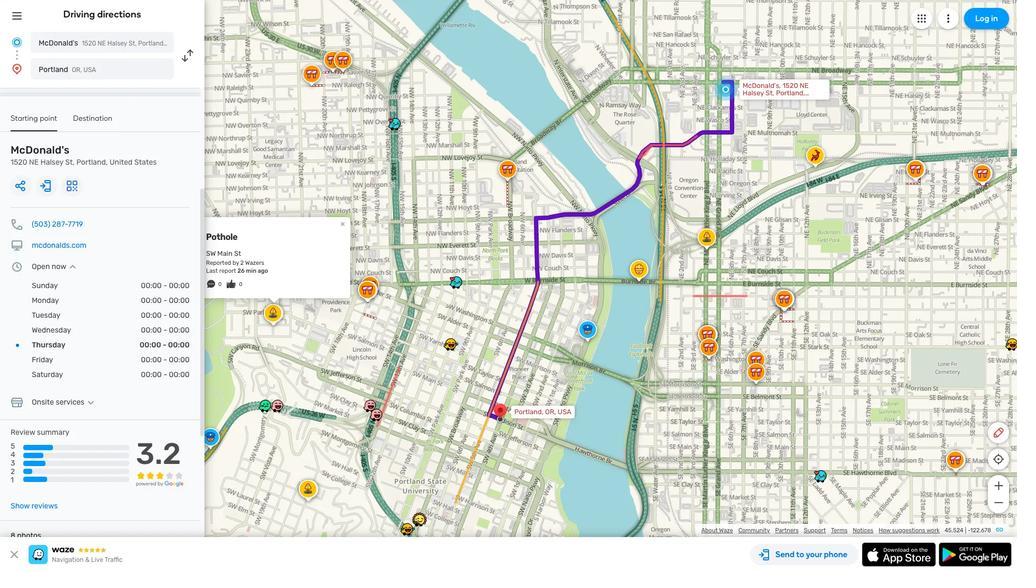 Task type: vqa. For each thing, say whether or not it's contained in the screenshot.
the hwy within Corporate Blvd, Jefferson Hwy Baton Rouge 5.3 miles
no



Task type: describe. For each thing, give the bounding box(es) containing it.
partners link
[[776, 527, 799, 534]]

thursday
[[32, 341, 65, 350]]

tuesday
[[32, 311, 60, 320]]

0 vertical spatial ne
[[98, 40, 106, 47]]

5
[[11, 442, 15, 451]]

driving
[[63, 8, 95, 20]]

onsite services button
[[32, 398, 97, 407]]

show reviews
[[11, 502, 58, 511]]

link image
[[996, 526, 1004, 534]]

store image
[[11, 396, 23, 409]]

reviews
[[31, 502, 58, 511]]

live
[[91, 556, 103, 564]]

0 vertical spatial mcdonald's 1520 ne halsey st, portland, united states
[[39, 39, 207, 48]]

about
[[702, 527, 718, 534]]

ne inside mcdonald's, 1520 ne halsey st, portland, united states
[[800, 82, 809, 90]]

services
[[56, 398, 84, 407]]

photos
[[17, 532, 41, 541]]

wednesday
[[32, 326, 71, 335]]

mcdonalds.com
[[32, 241, 87, 250]]

portland, or, usa
[[515, 408, 572, 416]]

main
[[217, 250, 233, 257]]

1 × link from the top
[[338, 219, 348, 229]]

driving directions
[[63, 8, 141, 20]]

pencil image
[[993, 427, 1005, 439]]

3
[[11, 459, 15, 468]]

2 0 from the left
[[239, 281, 243, 288]]

mcdonald's, 1520 ne halsey st, portland, united states
[[743, 82, 809, 104]]

last
[[206, 268, 218, 275]]

states inside mcdonald's, 1520 ne halsey st, portland, united states
[[766, 96, 787, 104]]

mcdonald's,
[[743, 82, 781, 90]]

sw main st reported by 2 wazers last report 26 min ago
[[206, 250, 268, 275]]

1 horizontal spatial united
[[167, 40, 186, 47]]

|
[[965, 527, 967, 534]]

2 vertical spatial st,
[[65, 158, 75, 167]]

2 vertical spatial states
[[134, 158, 157, 167]]

starting point
[[11, 114, 57, 123]]

sunday
[[32, 281, 58, 290]]

287-
[[52, 220, 68, 229]]

suggestions
[[892, 527, 926, 534]]

by
[[233, 260, 239, 267]]

sw
[[206, 250, 216, 257]]

0 vertical spatial mcdonald's
[[39, 39, 78, 48]]

portland, inside mcdonald's, 1520 ne halsey st, portland, united states
[[776, 89, 805, 97]]

(503) 287-7719 link
[[32, 220, 83, 229]]

- for monday
[[164, 296, 167, 305]]

1 horizontal spatial halsey
[[107, 40, 127, 47]]

8
[[11, 532, 15, 541]]

support
[[804, 527, 826, 534]]

wazers
[[245, 260, 264, 267]]

00:00 - 00:00 for tuesday
[[141, 311, 190, 320]]

waze
[[719, 527, 733, 534]]

open now
[[32, 262, 66, 271]]

chevron down image
[[84, 399, 97, 407]]

× for first × link from the bottom
[[341, 299, 345, 309]]

monday
[[32, 296, 59, 305]]

community
[[739, 527, 770, 534]]

122.678
[[971, 527, 992, 534]]

report
[[219, 268, 236, 275]]

1 vertical spatial mcdonald's 1520 ne halsey st, portland, united states
[[11, 144, 157, 167]]

notices
[[853, 527, 874, 534]]

notices link
[[853, 527, 874, 534]]

usa for portland,
[[558, 408, 572, 416]]

&
[[85, 556, 90, 564]]

computer image
[[11, 240, 23, 252]]

terms link
[[832, 527, 848, 534]]

starting
[[11, 114, 38, 123]]

current location image
[[11, 36, 23, 49]]

halsey inside mcdonald's, 1520 ne halsey st, portland, united states
[[743, 89, 764, 97]]

00:00 - 00:00 for saturday
[[141, 370, 190, 379]]

call image
[[11, 218, 23, 231]]

min
[[246, 268, 257, 275]]

community link
[[739, 527, 770, 534]]

zoom in image
[[992, 480, 1006, 492]]

x image
[[8, 549, 21, 561]]

portland
[[39, 65, 68, 74]]

(503)
[[32, 220, 50, 229]]

destination
[[73, 114, 112, 123]]

- for thursday
[[163, 341, 166, 350]]

onsite
[[32, 398, 54, 407]]

review
[[11, 428, 35, 437]]

- for tuesday
[[164, 311, 167, 320]]

traffic
[[105, 556, 123, 564]]



Task type: locate. For each thing, give the bounding box(es) containing it.
1 vertical spatial × link
[[338, 299, 348, 309]]

open now button
[[32, 262, 79, 271]]

1 vertical spatial ne
[[800, 82, 809, 90]]

ne right the mcdonald's,
[[800, 82, 809, 90]]

45.524
[[945, 527, 964, 534]]

how
[[879, 527, 891, 534]]

2 right by
[[241, 260, 244, 267]]

or,
[[72, 66, 82, 74], [545, 408, 556, 416]]

1 vertical spatial halsey
[[743, 89, 764, 97]]

0 vertical spatial states
[[188, 40, 207, 47]]

destination button
[[73, 114, 112, 130]]

× link
[[338, 219, 348, 229], [338, 299, 348, 309]]

0 horizontal spatial 0
[[218, 281, 222, 288]]

ne down starting point button
[[29, 158, 39, 167]]

00:00 - 00:00 for monday
[[141, 296, 190, 305]]

00:00
[[141, 281, 162, 290], [169, 281, 190, 290], [141, 296, 162, 305], [169, 296, 190, 305], [141, 311, 162, 320], [169, 311, 190, 320], [141, 326, 162, 335], [169, 326, 190, 335], [140, 341, 161, 350], [168, 341, 190, 350], [141, 356, 162, 365], [169, 356, 190, 365], [141, 370, 162, 379], [169, 370, 190, 379]]

summary
[[37, 428, 69, 437]]

7719
[[68, 220, 83, 229]]

1
[[11, 476, 14, 485]]

partners
[[776, 527, 799, 534]]

terms
[[832, 527, 848, 534]]

3.2
[[136, 437, 181, 472]]

1 horizontal spatial or,
[[545, 408, 556, 416]]

0 vertical spatial ×
[[341, 219, 345, 229]]

0 vertical spatial × link
[[338, 219, 348, 229]]

0 vertical spatial 2
[[241, 260, 244, 267]]

usa
[[84, 66, 96, 74], [558, 408, 572, 416]]

× for 2nd × link from the bottom of the page
[[341, 219, 345, 229]]

2 vertical spatial ne
[[29, 158, 39, 167]]

2 down 4
[[11, 468, 15, 477]]

5 4 3 2 1
[[11, 442, 15, 485]]

×
[[341, 219, 345, 229], [341, 299, 345, 309]]

mcdonalds.com link
[[32, 241, 87, 250]]

ne down driving directions
[[98, 40, 106, 47]]

portland or, usa
[[39, 65, 96, 74]]

review summary
[[11, 428, 69, 437]]

-
[[164, 281, 167, 290], [164, 296, 167, 305], [164, 311, 167, 320], [164, 326, 167, 335], [163, 341, 166, 350], [164, 356, 167, 365], [164, 370, 167, 379], [968, 527, 971, 534]]

usa inside portland or, usa
[[84, 66, 96, 74]]

st, inside mcdonald's, 1520 ne halsey st, portland, united states
[[766, 89, 775, 97]]

0 horizontal spatial or,
[[72, 66, 82, 74]]

2 horizontal spatial halsey
[[743, 89, 764, 97]]

united inside mcdonald's, 1520 ne halsey st, portland, united states
[[743, 96, 764, 104]]

about waze community partners support terms notices how suggestions work 45.524 | -122.678
[[702, 527, 992, 534]]

1 vertical spatial st,
[[766, 89, 775, 97]]

0 vertical spatial 1520
[[82, 40, 96, 47]]

1520 inside mcdonald's, 1520 ne halsey st, portland, united states
[[783, 82, 798, 90]]

2 horizontal spatial st,
[[766, 89, 775, 97]]

st,
[[129, 40, 137, 47], [766, 89, 775, 97], [65, 158, 75, 167]]

portland,
[[138, 40, 165, 47], [776, 89, 805, 97], [76, 158, 108, 167], [515, 408, 544, 416]]

00:00 - 00:00 for wednesday
[[141, 326, 190, 335]]

support link
[[804, 527, 826, 534]]

2 horizontal spatial united
[[743, 96, 764, 104]]

- for friday
[[164, 356, 167, 365]]

reported
[[206, 260, 231, 267]]

1 vertical spatial mcdonald's
[[11, 144, 70, 156]]

1 horizontal spatial 1520
[[82, 40, 96, 47]]

2 inside the 5 4 3 2 1
[[11, 468, 15, 477]]

1 horizontal spatial 2
[[241, 260, 244, 267]]

saturday
[[32, 370, 63, 379]]

1 vertical spatial united
[[743, 96, 764, 104]]

0 vertical spatial united
[[167, 40, 186, 47]]

open
[[32, 262, 50, 271]]

chevron up image
[[66, 263, 79, 271]]

clock image
[[11, 261, 23, 273]]

1 vertical spatial usa
[[558, 408, 572, 416]]

halsey
[[107, 40, 127, 47], [743, 89, 764, 97], [41, 158, 63, 167]]

00:00 - 00:00 for thursday
[[140, 341, 190, 350]]

united
[[167, 40, 186, 47], [743, 96, 764, 104], [110, 158, 133, 167]]

0 horizontal spatial united
[[110, 158, 133, 167]]

1 horizontal spatial ne
[[98, 40, 106, 47]]

0 horizontal spatial ne
[[29, 158, 39, 167]]

- for wednesday
[[164, 326, 167, 335]]

starting point button
[[11, 114, 57, 131]]

1 horizontal spatial st,
[[129, 40, 137, 47]]

2 horizontal spatial states
[[766, 96, 787, 104]]

ne
[[98, 40, 106, 47], [800, 82, 809, 90], [29, 158, 39, 167]]

or, for portland,
[[545, 408, 556, 416]]

- for sunday
[[164, 281, 167, 290]]

0 vertical spatial halsey
[[107, 40, 127, 47]]

2 horizontal spatial 1520
[[783, 82, 798, 90]]

0
[[218, 281, 222, 288], [239, 281, 243, 288]]

mcdonald's 1520 ne halsey st, portland, united states down directions at the left top
[[39, 39, 207, 48]]

1 vertical spatial or,
[[545, 408, 556, 416]]

0 horizontal spatial usa
[[84, 66, 96, 74]]

(503) 287-7719
[[32, 220, 83, 229]]

point
[[40, 114, 57, 123]]

directions
[[97, 8, 141, 20]]

zoom out image
[[992, 497, 1006, 509]]

2 × from the top
[[341, 299, 345, 309]]

1520
[[82, 40, 96, 47], [783, 82, 798, 90], [11, 158, 27, 167]]

1520 right the mcdonald's,
[[783, 82, 798, 90]]

navigation
[[52, 556, 84, 564]]

4
[[11, 451, 15, 460]]

0 vertical spatial st,
[[129, 40, 137, 47]]

26
[[238, 268, 245, 275]]

pothole
[[206, 232, 238, 242]]

0 horizontal spatial states
[[134, 158, 157, 167]]

1 0 from the left
[[218, 281, 222, 288]]

onsite services
[[32, 398, 84, 407]]

2 vertical spatial united
[[110, 158, 133, 167]]

2 inside sw main st reported by 2 wazers last report 26 min ago
[[241, 260, 244, 267]]

0 vertical spatial usa
[[84, 66, 96, 74]]

1 × from the top
[[341, 219, 345, 229]]

1 vertical spatial 1520
[[783, 82, 798, 90]]

0 horizontal spatial 1520
[[11, 158, 27, 167]]

1 vertical spatial ×
[[341, 299, 345, 309]]

how suggestions work link
[[879, 527, 940, 534]]

2 horizontal spatial ne
[[800, 82, 809, 90]]

2 vertical spatial 1520
[[11, 158, 27, 167]]

00:00 - 00:00
[[141, 281, 190, 290], [141, 296, 190, 305], [141, 311, 190, 320], [141, 326, 190, 335], [140, 341, 190, 350], [141, 356, 190, 365], [141, 370, 190, 379]]

1 horizontal spatial 0
[[239, 281, 243, 288]]

mcdonald's
[[39, 39, 78, 48], [11, 144, 70, 156]]

0 down report
[[218, 281, 222, 288]]

8 photos
[[11, 532, 41, 541]]

0 horizontal spatial st,
[[65, 158, 75, 167]]

or, inside portland or, usa
[[72, 66, 82, 74]]

st
[[234, 250, 241, 257]]

location image
[[11, 63, 23, 75]]

friday
[[32, 356, 53, 365]]

2 × link from the top
[[338, 299, 348, 309]]

- for saturday
[[164, 370, 167, 379]]

0 down 26 at the left of page
[[239, 281, 243, 288]]

mcdonald's up portland
[[39, 39, 78, 48]]

1 horizontal spatial usa
[[558, 408, 572, 416]]

2 vertical spatial halsey
[[41, 158, 63, 167]]

0 horizontal spatial 2
[[11, 468, 15, 477]]

1 vertical spatial states
[[766, 96, 787, 104]]

ago
[[258, 268, 268, 275]]

or, for portland
[[72, 66, 82, 74]]

1 vertical spatial 2
[[11, 468, 15, 477]]

about waze link
[[702, 527, 733, 534]]

1520 down starting point button
[[11, 158, 27, 167]]

1520 down driving
[[82, 40, 96, 47]]

0 horizontal spatial halsey
[[41, 158, 63, 167]]

mcdonald's down starting point button
[[11, 144, 70, 156]]

1 horizontal spatial states
[[188, 40, 207, 47]]

mcdonald's 1520 ne halsey st, portland, united states down the destination button
[[11, 144, 157, 167]]

00:00 - 00:00 for friday
[[141, 356, 190, 365]]

navigation & live traffic
[[52, 556, 123, 564]]

show
[[11, 502, 30, 511]]

usa for portland
[[84, 66, 96, 74]]

work
[[927, 527, 940, 534]]

00:00 - 00:00 for sunday
[[141, 281, 190, 290]]

now
[[52, 262, 66, 271]]

0 vertical spatial or,
[[72, 66, 82, 74]]



